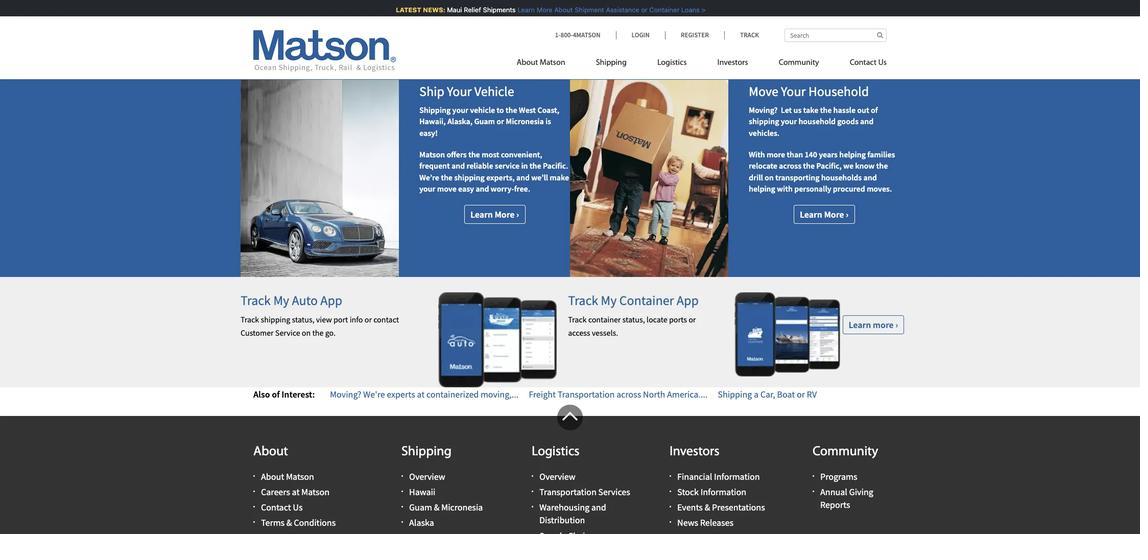 Task type: locate. For each thing, give the bounding box(es) containing it.
app up ports
[[677, 292, 699, 309]]

1 vertical spatial at
[[417, 388, 425, 400]]

0 vertical spatial across
[[780, 161, 802, 171]]

community up move your household
[[779, 59, 820, 67]]

matson down the 1-800-4matson
[[540, 59, 566, 67]]

hawaii,
[[420, 116, 446, 126]]

moving? inside the moving?  let us take the hassle out of shipping your household goods and vehicles.
[[749, 105, 778, 115]]

1 vertical spatial micronesia
[[442, 502, 483, 513]]

contact us link up household
[[835, 54, 887, 75]]

None search field
[[785, 29, 887, 42]]

track shipping status, view port info or contact customer service on the go.
[[241, 314, 399, 338]]

customer
[[241, 327, 274, 338]]

a right book
[[722, 13, 726, 25]]

warehousing
[[540, 502, 590, 513]]

1 my from the left
[[274, 292, 289, 309]]

1-800-4matson
[[555, 31, 601, 39]]

about for about matson careers at matson contact us terms & conditions
[[261, 471, 284, 482]]

1 horizontal spatial contact us link
[[835, 54, 887, 75]]

0 vertical spatial of
[[871, 105, 878, 115]]

and
[[418, 13, 433, 25], [861, 116, 874, 126], [452, 161, 465, 171], [517, 172, 530, 182], [864, 172, 877, 182], [476, 184, 489, 194], [592, 502, 607, 513]]

1 horizontal spatial your
[[453, 105, 469, 115]]

contact
[[850, 59, 877, 67], [261, 502, 291, 513]]

1 app from the left
[[321, 292, 343, 309]]

vehicles.
[[749, 128, 780, 138]]

or inside shipping your vehicle to the west coast, hawaii, alaska, guam or micronesia is easy!
[[497, 116, 505, 126]]

0 horizontal spatial to
[[497, 105, 504, 115]]

1 horizontal spatial ,
[[414, 13, 416, 25]]

about for about matson
[[517, 59, 538, 67]]

1 horizontal spatial guam
[[475, 116, 495, 126]]

, left moving in the left top of the page
[[320, 13, 322, 25]]

0 horizontal spatial us
[[293, 502, 303, 513]]

coast,
[[538, 105, 560, 115]]

800- up the 1-800-4matson
[[568, 13, 585, 25]]

0 vertical spatial about matson link
[[517, 54, 581, 75]]

community up programs link
[[813, 445, 879, 459]]

your up alaska,
[[453, 105, 469, 115]]

your up the than
[[781, 116, 797, 126]]

my
[[274, 292, 289, 309], [601, 292, 617, 309]]

and right cargo
[[418, 13, 433, 25]]

2 status, from the left
[[623, 314, 645, 325]]

investors up "financial"
[[670, 445, 720, 459]]

1 vertical spatial about matson link
[[261, 471, 314, 482]]

terms
[[261, 517, 285, 529]]

2 app from the left
[[677, 292, 699, 309]]

offers
[[447, 149, 467, 160]]

status, down track my container app
[[623, 314, 645, 325]]

1- up the 1-800-4matson
[[561, 13, 568, 25]]

at inside about matson careers at matson contact us terms & conditions
[[292, 486, 300, 498]]

1 horizontal spatial logistics
[[658, 59, 687, 67]]

matson up 'frequent'
[[420, 149, 445, 160]]

shipping inside shipping your vehicle to the west coast, hawaii, alaska, guam or micronesia is easy!
[[420, 105, 451, 115]]

experts
[[387, 388, 415, 400]]

the right take
[[821, 105, 832, 115]]

0 vertical spatial a
[[722, 13, 726, 25]]

1 vertical spatial to
[[497, 105, 504, 115]]

on down relocate on the top right
[[765, 172, 774, 182]]

0 vertical spatial investors
[[718, 59, 749, 67]]

or down vehicle
[[497, 116, 505, 126]]

1 vertical spatial guam
[[409, 502, 432, 513]]

app up 'view'
[[321, 292, 343, 309]]

blue matson logo with ocean, shipping, truck, rail and logistics written beneath it. image
[[254, 30, 397, 72]]

to left book
[[690, 13, 698, 25]]

overview inside "overview transportation services warehousing and distribution"
[[540, 471, 576, 482]]

goods left moving in the left top of the page
[[296, 13, 320, 25]]

about matson link
[[517, 54, 581, 75], [261, 471, 314, 482]]

0 horizontal spatial overview
[[409, 471, 446, 482]]

1 vertical spatial us
[[794, 105, 802, 115]]

0 vertical spatial micronesia
[[506, 116, 544, 126]]

0 horizontal spatial app
[[321, 292, 343, 309]]

goods down hassle
[[838, 116, 859, 126]]

1 horizontal spatial us
[[794, 105, 802, 115]]

1 overview from the left
[[409, 471, 446, 482]]

1 vertical spatial 1-
[[555, 31, 561, 39]]

contact down careers
[[261, 502, 291, 513]]

track my auto app shown on mobile phone. image
[[439, 292, 557, 387]]

1 horizontal spatial status,
[[623, 314, 645, 325]]

0 vertical spatial transportation
[[558, 388, 615, 400]]

your right ship
[[447, 83, 472, 100]]

, left news:
[[414, 13, 416, 25]]

hassle
[[834, 105, 856, 115]]

we're
[[420, 172, 440, 182]]

logistics down register link
[[658, 59, 687, 67]]

my up container
[[601, 292, 617, 309]]

2 my from the left
[[601, 292, 617, 309]]

status, down auto
[[292, 314, 315, 325]]

2 horizontal spatial &
[[705, 502, 711, 513]]

household inside the moving?  let us take the hassle out of shipping your household goods and vehicles.
[[799, 116, 836, 126]]

matson up careers at matson link
[[286, 471, 314, 482]]

1 horizontal spatial a
[[754, 388, 759, 400]]

0 horizontal spatial status,
[[292, 314, 315, 325]]

my for container
[[601, 292, 617, 309]]

auto
[[292, 292, 318, 309]]

shipping a car, boat or rv
[[718, 388, 817, 400]]

latest
[[391, 6, 417, 14]]

move
[[437, 184, 457, 194]]

0 horizontal spatial your
[[420, 184, 436, 194]]

0 horizontal spatial &
[[287, 517, 292, 529]]

free.
[[514, 184, 531, 194]]

0 horizontal spatial goods
[[296, 13, 320, 25]]

0 vertical spatial community
[[779, 59, 820, 67]]

relocate
[[749, 161, 778, 171]]

1 vertical spatial 4matson
[[573, 31, 601, 39]]

financial information stock information events & presentations news releases
[[678, 471, 766, 529]]

overview for shipping
[[409, 471, 446, 482]]

0 vertical spatial us
[[541, 13, 550, 25]]

0 vertical spatial logistics
[[658, 59, 687, 67]]

1- down , moving oversized cargo , and intermodal services . or call us at 1-800-4matson (1-800-462-8766) to book a shipment.
[[555, 31, 561, 39]]

1 horizontal spatial &
[[434, 502, 440, 513]]

2 overview link from the left
[[540, 471, 576, 482]]

programs annual giving reports
[[821, 471, 874, 511]]

1 horizontal spatial to
[[690, 13, 698, 25]]

moving,...
[[481, 388, 519, 400]]

backtop image
[[558, 405, 583, 430]]

4matson down shipment
[[573, 31, 601, 39]]

us down search image
[[879, 59, 887, 67]]

track inside track shipping status, view port info or contact customer service on the go.
[[241, 314, 259, 325]]

guam up alaska link
[[409, 502, 432, 513]]

shipping up service
[[261, 314, 291, 325]]

track for track link
[[741, 31, 760, 39]]

than
[[787, 149, 804, 160]]

moving?
[[749, 105, 778, 115], [330, 388, 362, 400]]

we're
[[363, 388, 385, 400]]

contact
[[374, 314, 399, 325]]

on inside with more than 140 years helping families relocate across the pacific, we know the drill on transporting households and helping with personally procured moves.
[[765, 172, 774, 182]]

1 horizontal spatial at
[[417, 388, 425, 400]]

and down 'transportation services' link
[[592, 502, 607, 513]]

0 horizontal spatial moving?
[[330, 388, 362, 400]]

logistics inside top menu navigation
[[658, 59, 687, 67]]

0 horizontal spatial ›
[[517, 208, 519, 220]]

overview link up 'transportation services' link
[[540, 471, 576, 482]]

2 overview from the left
[[540, 471, 576, 482]]

1 vertical spatial a
[[754, 388, 759, 400]]

investors inside top menu navigation
[[718, 59, 749, 67]]

1 vertical spatial transportation
[[540, 486, 597, 498]]

contact up household
[[850, 59, 877, 67]]

2 , from the left
[[414, 13, 416, 25]]

transportation inside "overview transportation services warehousing and distribution"
[[540, 486, 597, 498]]

learn more › link for household
[[794, 205, 855, 224]]

at right careers
[[292, 486, 300, 498]]

information up events & presentations link at right bottom
[[701, 486, 747, 498]]

1 vertical spatial of
[[272, 388, 280, 400]]

the left west
[[506, 105, 518, 115]]

track for track shipping status, view port info or contact customer service on the go.
[[241, 314, 259, 325]]

1 horizontal spatial on
[[765, 172, 774, 182]]

about matson link for careers at matson link
[[261, 471, 314, 482]]

to
[[690, 13, 698, 25], [497, 105, 504, 115]]

0 horizontal spatial your
[[447, 83, 472, 100]]

news
[[678, 517, 699, 529]]

800- down , moving oversized cargo , and intermodal services . or call us at 1-800-4matson (1-800-462-8766) to book a shipment.
[[561, 31, 573, 39]]

events & presentations link
[[678, 502, 766, 513]]

moving?  let us take the hassle out of shipping your household goods and vehicles.
[[749, 105, 878, 138]]

contact us link down careers
[[261, 502, 303, 513]]

1 vertical spatial investors
[[670, 445, 720, 459]]

0 vertical spatial on
[[765, 172, 774, 182]]

overview link up hawaii link
[[409, 471, 446, 482]]

the down the 140
[[804, 161, 815, 171]]

careers at matson link
[[261, 486, 330, 498]]

container up 'locate'
[[620, 292, 675, 309]]

1 vertical spatial your
[[781, 116, 797, 126]]

learn
[[513, 6, 530, 14], [471, 208, 493, 220], [800, 208, 823, 220], [849, 319, 872, 331]]

also of interest:
[[254, 388, 315, 400]]

1 vertical spatial container
[[620, 292, 675, 309]]

& up "news releases" link
[[705, 502, 711, 513]]

freight transportation across north america.... link
[[529, 388, 708, 400]]

0 horizontal spatial ,
[[320, 13, 322, 25]]

& inside financial information stock information events & presentations news releases
[[705, 502, 711, 513]]

1 vertical spatial logistics
[[532, 445, 580, 459]]

shipping down "login" link
[[596, 59, 627, 67]]

logistics
[[658, 59, 687, 67], [532, 445, 580, 459]]

container left loans on the top of the page
[[645, 6, 675, 14]]

track inside track container status, locate ports or access vessels.
[[568, 314, 587, 325]]

login link
[[616, 31, 665, 39]]

us inside top menu navigation
[[879, 59, 887, 67]]

my left auto
[[274, 292, 289, 309]]

& down hawaii
[[434, 502, 440, 513]]

transportation
[[558, 388, 615, 400], [540, 486, 597, 498]]

0 vertical spatial your
[[453, 105, 469, 115]]

about inside top menu navigation
[[517, 59, 538, 67]]

2 your from the left
[[782, 83, 806, 100]]

info
[[350, 314, 363, 325]]

1 vertical spatial us
[[293, 502, 303, 513]]

annual
[[821, 486, 848, 498]]

to right the vehicle
[[497, 105, 504, 115]]

shipping household goods
[[254, 0, 570, 25]]

us left take
[[794, 105, 802, 115]]

or right info in the left of the page
[[365, 314, 372, 325]]

0 vertical spatial information
[[715, 471, 760, 482]]

micronesia inside overview hawaii guam & micronesia alaska
[[442, 502, 483, 513]]

the
[[506, 105, 518, 115], [821, 105, 832, 115], [469, 149, 480, 160], [530, 161, 542, 171], [804, 161, 815, 171], [877, 161, 889, 171], [441, 172, 453, 182], [313, 327, 324, 338]]

at right experts
[[417, 388, 425, 400]]

status, for container
[[623, 314, 645, 325]]

us inside the moving?  let us take the hassle out of shipping your household goods and vehicles.
[[794, 105, 802, 115]]

out
[[858, 105, 870, 115]]

of right out
[[871, 105, 878, 115]]

and inside "overview transportation services warehousing and distribution"
[[592, 502, 607, 513]]

0 horizontal spatial micronesia
[[442, 502, 483, 513]]

information
[[715, 471, 760, 482], [701, 486, 747, 498]]

and inside the moving?  let us take the hassle out of shipping your household goods and vehicles.
[[861, 116, 874, 126]]

car ready to be transported on matson ship. image
[[241, 63, 399, 277]]

moving? down move
[[749, 105, 778, 115]]

4matson
[[585, 13, 622, 25], [573, 31, 601, 39]]

us right call at the top left of page
[[541, 13, 550, 25]]

2 horizontal spatial at
[[551, 13, 559, 25]]

0 horizontal spatial at
[[292, 486, 300, 498]]

0 horizontal spatial on
[[302, 327, 311, 338]]

logistics down backtop image
[[532, 445, 580, 459]]

your inside shipping your vehicle to the west coast, hawaii, alaska, guam or micronesia is easy!
[[453, 105, 469, 115]]

shipping
[[536, 0, 570, 10], [749, 116, 780, 126], [454, 172, 485, 182], [261, 314, 291, 325]]

shipping up the vehicles.
[[749, 116, 780, 126]]

track link
[[725, 31, 760, 39]]

footer containing about
[[0, 405, 1141, 534]]

matson offers the most convenient, frequent and reliable service in the pacific. we're the shipping experts, and we'll make your move easy and worry-free.
[[420, 149, 569, 194]]

1 vertical spatial contact us link
[[261, 502, 303, 513]]

› for vehicle
[[517, 208, 519, 220]]

car,
[[761, 388, 776, 400]]

overview link for logistics
[[540, 471, 576, 482]]

about matson link up careers at matson link
[[261, 471, 314, 482]]

1 horizontal spatial overview link
[[540, 471, 576, 482]]

alaska
[[409, 517, 434, 529]]

maui
[[443, 6, 457, 14]]

shipping up , moving oversized cargo , and intermodal services . or call us at 1-800-4matson (1-800-462-8766) to book a shipment.
[[536, 0, 570, 10]]

at for about matson careers at matson contact us terms & conditions
[[292, 486, 300, 498]]

1 horizontal spatial micronesia
[[506, 116, 544, 126]]

2 horizontal spatial ›
[[896, 319, 899, 331]]

news:
[[418, 6, 441, 14]]

about matson link for shipping link
[[517, 54, 581, 75]]

status,
[[292, 314, 315, 325], [623, 314, 645, 325]]

1 vertical spatial 1-800-4matson link
[[555, 31, 616, 39]]

worry-
[[491, 184, 514, 194]]

0 vertical spatial contact us link
[[835, 54, 887, 75]]

0 horizontal spatial my
[[274, 292, 289, 309]]

1 status, from the left
[[292, 314, 315, 325]]

the down families
[[877, 161, 889, 171]]

and down out
[[861, 116, 874, 126]]

0 vertical spatial goods
[[296, 13, 320, 25]]

1 vertical spatial helping
[[749, 184, 776, 194]]

and inside with more than 140 years helping families relocate across the pacific, we know the drill on transporting households and helping with personally procured moves.
[[864, 172, 877, 182]]

register link
[[665, 31, 725, 39]]

information up stock information link
[[715, 471, 760, 482]]

contact us link
[[835, 54, 887, 75], [261, 502, 303, 513]]

0 vertical spatial household
[[254, 13, 294, 25]]

track my container app shown on mobile phone. image
[[735, 292, 841, 377]]

overview
[[409, 471, 446, 482], [540, 471, 576, 482]]

app for track my container app
[[677, 292, 699, 309]]

guam down the vehicle
[[475, 116, 495, 126]]

1-800-4matson link up the 1-800-4matson
[[561, 13, 622, 25]]

1 horizontal spatial of
[[871, 105, 878, 115]]

1 horizontal spatial moving?
[[749, 105, 778, 115]]

overview inside overview hawaii guam & micronesia alaska
[[409, 471, 446, 482]]

0 horizontal spatial contact
[[261, 502, 291, 513]]

and up free.
[[517, 172, 530, 182]]

us
[[879, 59, 887, 67], [293, 502, 303, 513]]

0 horizontal spatial overview link
[[409, 471, 446, 482]]

1 horizontal spatial my
[[601, 292, 617, 309]]

1 horizontal spatial goods
[[838, 116, 859, 126]]

at right more
[[551, 13, 559, 25]]

my for auto
[[274, 292, 289, 309]]

transportation up warehousing
[[540, 486, 597, 498]]

track
[[741, 31, 760, 39], [241, 292, 271, 309], [568, 292, 599, 309], [241, 314, 259, 325], [568, 314, 587, 325]]

conditions
[[294, 517, 336, 529]]

1 horizontal spatial about matson link
[[517, 54, 581, 75]]

overview for logistics
[[540, 471, 576, 482]]

overview up 'transportation services' link
[[540, 471, 576, 482]]

footer
[[0, 405, 1141, 534]]

goods inside the moving?  let us take the hassle out of shipping your household goods and vehicles.
[[838, 116, 859, 126]]

top menu navigation
[[517, 54, 887, 75]]

transportation up backtop image
[[558, 388, 615, 400]]

interest:
[[282, 388, 315, 400]]

0 horizontal spatial a
[[722, 13, 726, 25]]

0 vertical spatial helping
[[840, 149, 866, 160]]

annual giving reports link
[[821, 486, 874, 511]]

your up take
[[782, 83, 806, 100]]

shipping up hawaii,
[[420, 105, 451, 115]]

vehicle
[[470, 105, 495, 115]]

about matson link down the 1-800-4matson
[[517, 54, 581, 75]]

0 horizontal spatial across
[[617, 388, 642, 400]]

0 vertical spatial guam
[[475, 116, 495, 126]]

services
[[479, 13, 510, 25]]

1 horizontal spatial household
[[799, 116, 836, 126]]

take
[[804, 105, 819, 115]]

2 vertical spatial your
[[420, 184, 436, 194]]

guam
[[475, 116, 495, 126], [409, 502, 432, 513]]

or inside track shipping status, view port info or contact customer service on the go.
[[365, 314, 372, 325]]

transportation for overview
[[540, 486, 597, 498]]

or right ports
[[689, 314, 696, 325]]

investors down track link
[[718, 59, 749, 67]]

0 horizontal spatial of
[[272, 388, 280, 400]]

1 horizontal spatial contact
[[850, 59, 877, 67]]

1 overview link from the left
[[409, 471, 446, 482]]

status, inside track shipping status, view port info or contact customer service on the go.
[[292, 314, 315, 325]]

news releases link
[[678, 517, 734, 529]]

about inside about matson careers at matson contact us terms & conditions
[[261, 471, 284, 482]]

moving? left we're
[[330, 388, 362, 400]]

oversized
[[354, 13, 391, 25]]

shipping up easy
[[454, 172, 485, 182]]

matson inside matson offers the most convenient, frequent and reliable service in the pacific. we're the shipping experts, and we'll make your move easy and worry-free.
[[420, 149, 445, 160]]

0 vertical spatial contact
[[850, 59, 877, 67]]

helping down drill
[[749, 184, 776, 194]]

about matson
[[517, 59, 566, 67]]

& right terms
[[287, 517, 292, 529]]

your down we're
[[420, 184, 436, 194]]

0 horizontal spatial helping
[[749, 184, 776, 194]]

goods
[[296, 13, 320, 25], [838, 116, 859, 126]]

1 vertical spatial on
[[302, 327, 311, 338]]

1 horizontal spatial helping
[[840, 149, 866, 160]]

1 horizontal spatial ›
[[846, 208, 849, 220]]

pacific.
[[543, 161, 569, 171]]

household
[[809, 83, 869, 100]]

on right service
[[302, 327, 311, 338]]

and down know
[[864, 172, 877, 182]]

1 , from the left
[[320, 13, 322, 25]]

shipping
[[596, 59, 627, 67], [420, 105, 451, 115], [718, 388, 753, 400], [402, 445, 452, 459]]

assistance
[[601, 6, 635, 14]]

overview transportation services warehousing and distribution
[[540, 471, 631, 526]]

across down the than
[[780, 161, 802, 171]]

of right the also
[[272, 388, 280, 400]]

programs
[[821, 471, 858, 482]]

learn more › for household
[[800, 208, 849, 220]]

moving? for moving?  let us take the hassle out of shipping your household goods and vehicles.
[[749, 105, 778, 115]]

Search search field
[[785, 29, 887, 42]]

1 vertical spatial moving?
[[330, 388, 362, 400]]

1 horizontal spatial your
[[782, 83, 806, 100]]

status, inside track container status, locate ports or access vessels.
[[623, 314, 645, 325]]

shipping up hawaii link
[[402, 445, 452, 459]]

2 horizontal spatial your
[[781, 116, 797, 126]]

contact us
[[850, 59, 887, 67]]

a left car,
[[754, 388, 759, 400]]

1-800-4matson link down shipment
[[555, 31, 616, 39]]

shipping inside the moving?  let us take the hassle out of shipping your household goods and vehicles.
[[749, 116, 780, 126]]

freight
[[529, 388, 556, 400]]

intermodal services link
[[435, 13, 510, 25]]

matson
[[540, 59, 566, 67], [420, 149, 445, 160], [286, 471, 314, 482], [302, 486, 330, 498]]

1 your from the left
[[447, 83, 472, 100]]

status, for auto
[[292, 314, 315, 325]]

overview up hawaii link
[[409, 471, 446, 482]]

us up terms & conditions link
[[293, 502, 303, 513]]



Task type: describe. For each thing, give the bounding box(es) containing it.
your inside the moving?  let us take the hassle out of shipping your household goods and vehicles.
[[781, 116, 797, 126]]

more
[[532, 6, 548, 14]]

overview hawaii guam & micronesia alaska
[[409, 471, 483, 529]]

shipping inside matson offers the most convenient, frequent and reliable service in the pacific. we're the shipping experts, and we'll make your move easy and worry-free.
[[454, 172, 485, 182]]

distribution
[[540, 514, 585, 526]]

0 vertical spatial at
[[551, 13, 559, 25]]

releases
[[701, 517, 734, 529]]

across inside with more than 140 years helping families relocate across the pacific, we know the drill on transporting households and helping with personally procured moves.
[[780, 161, 802, 171]]

0 vertical spatial 1-
[[561, 13, 568, 25]]

locate
[[647, 314, 668, 325]]

boat
[[778, 388, 796, 400]]

financial
[[678, 471, 713, 482]]

8766)
[[667, 13, 689, 25]]

view
[[316, 314, 332, 325]]

us inside about matson careers at matson contact us terms & conditions
[[293, 502, 303, 513]]

track my container app link
[[568, 292, 699, 309]]

we
[[844, 161, 854, 171]]

shipping inside the shipping household goods
[[536, 0, 570, 10]]

shipping your vehicle to the west coast, hawaii, alaska, guam or micronesia is easy!
[[420, 105, 560, 138]]

convenient,
[[501, 149, 543, 160]]

search image
[[878, 32, 884, 38]]

learn more › link for vehicle
[[464, 205, 526, 224]]

or right (1-
[[637, 6, 643, 14]]

households
[[822, 172, 862, 182]]

track my container app
[[568, 292, 699, 309]]

moving
[[324, 13, 353, 25]]

goods inside the shipping household goods
[[296, 13, 320, 25]]

1 vertical spatial community
[[813, 445, 879, 459]]

shipping a car, boat or rv link
[[718, 388, 817, 400]]

overview link for shipping
[[409, 471, 446, 482]]

the right "in" in the left top of the page
[[530, 161, 542, 171]]

families
[[868, 149, 896, 160]]

0 horizontal spatial contact us link
[[261, 502, 303, 513]]

track for track container status, locate ports or access vessels.
[[568, 314, 587, 325]]

freight transportation across north america....
[[529, 388, 708, 400]]

ship
[[420, 83, 445, 100]]

easy
[[458, 184, 474, 194]]

at for moving? we're experts at containerized moving,...
[[417, 388, 425, 400]]

matson inside top menu navigation
[[540, 59, 566, 67]]

transporting
[[776, 172, 820, 182]]

learn more › for vehicle
[[471, 208, 519, 220]]

guam & micronesia link
[[409, 502, 483, 513]]

shipping inside top menu navigation
[[596, 59, 627, 67]]

of inside the moving?  let us take the hassle out of shipping your household goods and vehicles.
[[871, 105, 878, 115]]

household inside the shipping household goods
[[254, 13, 294, 25]]

vessels.
[[592, 327, 619, 338]]

personally
[[795, 184, 832, 194]]

intermodal
[[435, 13, 478, 25]]

alaska link
[[409, 517, 434, 529]]

track for track my auto app
[[241, 292, 271, 309]]

loans
[[677, 6, 695, 14]]

0 vertical spatial to
[[690, 13, 698, 25]]

ship your vehicle
[[420, 83, 515, 100]]

community inside top menu navigation
[[779, 59, 820, 67]]

0 vertical spatial 1-800-4matson link
[[561, 13, 622, 25]]

warehousing and distribution link
[[540, 502, 607, 526]]

shipping household goods link
[[254, 0, 570, 25]]

or inside track container status, locate ports or access vessels.
[[689, 314, 696, 325]]

to inside shipping your vehicle to the west coast, hawaii, alaska, guam or micronesia is easy!
[[497, 105, 504, 115]]

micronesia inside shipping your vehicle to the west coast, hawaii, alaska, guam or micronesia is easy!
[[506, 116, 544, 126]]

contact inside top menu navigation
[[850, 59, 877, 67]]

the up move
[[441, 172, 453, 182]]

>
[[697, 6, 701, 14]]

move your household link
[[749, 83, 869, 100]]

port
[[334, 314, 348, 325]]

stock
[[678, 486, 699, 498]]

on inside track shipping status, view port info or contact customer service on the go.
[[302, 327, 311, 338]]

move your household
[[749, 83, 869, 100]]

the inside track shipping status, view port info or contact customer service on the go.
[[313, 327, 324, 338]]

app for track my auto app
[[321, 292, 343, 309]]

0 vertical spatial container
[[645, 6, 675, 14]]

service
[[275, 327, 300, 338]]

your for ship
[[447, 83, 472, 100]]

transportation for freight
[[558, 388, 615, 400]]

(1-
[[624, 13, 634, 25]]

contact inside about matson careers at matson contact us terms & conditions
[[261, 502, 291, 513]]

462-
[[651, 13, 667, 25]]

make
[[550, 172, 569, 182]]

or
[[514, 13, 524, 25]]

& inside overview hawaii guam & micronesia alaska
[[434, 502, 440, 513]]

your inside matson offers the most convenient, frequent and reliable service in the pacific. we're the shipping experts, and we'll make your move easy and worry-free.
[[420, 184, 436, 194]]

america....
[[668, 388, 708, 400]]

shipments
[[478, 6, 511, 14]]

or left rv
[[797, 388, 806, 400]]

about for about
[[254, 445, 288, 459]]

guam inside overview hawaii guam & micronesia alaska
[[409, 502, 432, 513]]

matson up conditions
[[302, 486, 330, 498]]

west
[[519, 105, 536, 115]]

ship your vehicle link
[[420, 83, 515, 100]]

children playing with matson household shipping box. image
[[570, 63, 729, 277]]

0 horizontal spatial logistics
[[532, 445, 580, 459]]

moving oversized cargo link
[[324, 13, 414, 25]]

presentations
[[713, 502, 766, 513]]

containerized
[[427, 388, 479, 400]]

in
[[522, 161, 528, 171]]

moving? for moving? we're experts at containerized moving,...
[[330, 388, 362, 400]]

reports
[[821, 499, 851, 511]]

is
[[546, 116, 552, 126]]

access
[[568, 327, 591, 338]]

shipping left car,
[[718, 388, 753, 400]]

› for household
[[846, 208, 849, 220]]

guam inside shipping your vehicle to the west coast, hawaii, alaska, guam or micronesia is easy!
[[475, 116, 495, 126]]

0 vertical spatial 4matson
[[585, 13, 622, 25]]

know
[[856, 161, 875, 171]]

track my auto app
[[241, 292, 343, 309]]

1 vertical spatial across
[[617, 388, 642, 400]]

1 vertical spatial information
[[701, 486, 747, 498]]

also
[[254, 388, 270, 400]]

, moving oversized cargo , and intermodal services . or call us at 1-800-4matson (1-800-462-8766) to book a shipment.
[[320, 13, 767, 25]]

your for move
[[782, 83, 806, 100]]

the inside the moving?  let us take the hassle out of shipping your household goods and vehicles.
[[821, 105, 832, 115]]

hawaii link
[[409, 486, 436, 498]]

north
[[643, 388, 666, 400]]

140
[[805, 149, 818, 160]]

frequent
[[420, 161, 450, 171]]

investors link
[[703, 54, 764, 75]]

with more than 140 years helping families relocate across the pacific, we know the drill on transporting households and helping with personally procured moves.
[[749, 149, 896, 194]]

the up reliable
[[469, 149, 480, 160]]

pacific,
[[817, 161, 842, 171]]

track for track my container app
[[568, 292, 599, 309]]

more inside with more than 140 years helping families relocate across the pacific, we know the drill on transporting households and helping with personally procured moves.
[[767, 149, 786, 160]]

cargo
[[393, 13, 414, 25]]

0 horizontal spatial us
[[541, 13, 550, 25]]

and right easy
[[476, 184, 489, 194]]

800- up the login
[[634, 13, 651, 25]]

services
[[599, 486, 631, 498]]

hawaii
[[409, 486, 436, 498]]

book
[[700, 13, 720, 25]]

call
[[526, 13, 539, 25]]

about matson careers at matson contact us terms & conditions
[[261, 471, 336, 529]]

and down offers at the left top
[[452, 161, 465, 171]]

move
[[749, 83, 779, 100]]

with
[[749, 149, 766, 160]]

container
[[589, 314, 621, 325]]

the inside shipping your vehicle to the west coast, hawaii, alaska, guam or micronesia is easy!
[[506, 105, 518, 115]]

terms & conditions link
[[261, 517, 336, 529]]

shipping inside track shipping status, view port info or contact customer service on the go.
[[261, 314, 291, 325]]

& inside about matson careers at matson contact us terms & conditions
[[287, 517, 292, 529]]

shipping link
[[581, 54, 642, 75]]

service
[[495, 161, 520, 171]]



Task type: vqa. For each thing, say whether or not it's contained in the screenshot.


